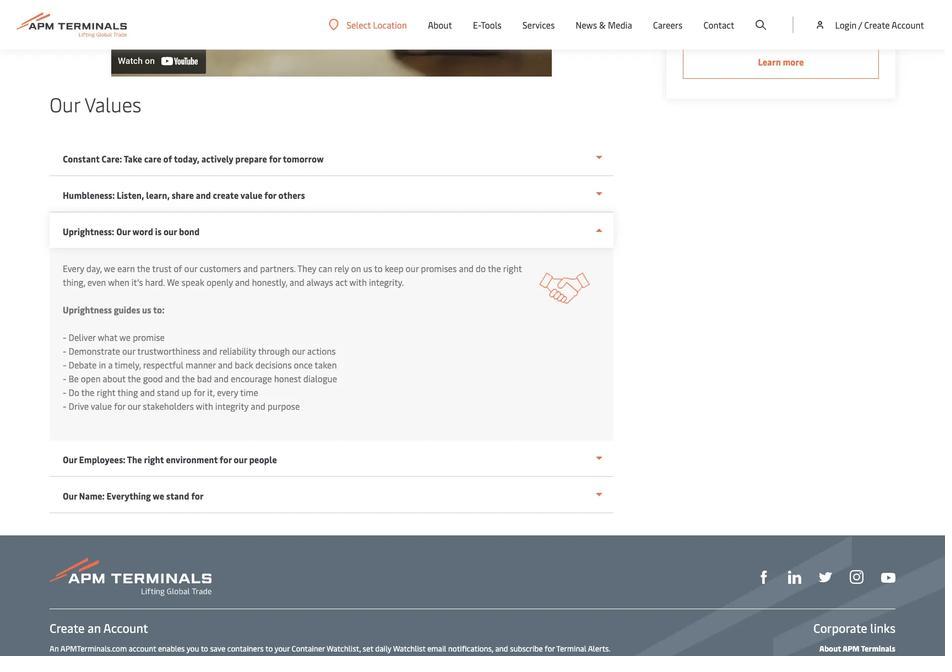 Task type: locate. For each thing, give the bounding box(es) containing it.
rely
[[334, 262, 349, 274]]

value right drive
[[91, 400, 112, 412]]

for
[[269, 153, 281, 165], [264, 189, 277, 201], [194, 386, 205, 398], [114, 400, 125, 412], [220, 453, 232, 466], [191, 490, 204, 502], [545, 643, 555, 654]]

our for values
[[50, 90, 80, 117]]

right right do
[[503, 262, 522, 274]]

0 vertical spatial about
[[428, 19, 452, 31]]

0 horizontal spatial we
[[104, 262, 115, 274]]

care
[[144, 153, 161, 165]]

0 horizontal spatial account
[[103, 620, 148, 636]]

create right "/" at the right top of page
[[865, 19, 890, 31]]

1 horizontal spatial value
[[240, 189, 262, 201]]

us right on
[[363, 262, 372, 274]]

with down it,
[[196, 400, 213, 412]]

select location button
[[329, 18, 407, 31]]

employees:
[[79, 453, 125, 466]]

create up an on the left bottom of page
[[50, 620, 85, 636]]

day,
[[86, 262, 102, 274]]

stand down our employees: the right environment for our people
[[166, 490, 189, 502]]

e-tools
[[473, 19, 502, 31]]

you tube link
[[881, 570, 896, 584]]

for left "terminal" at the right bottom
[[545, 643, 555, 654]]

about left e-
[[428, 19, 452, 31]]

value inside dropdown button
[[240, 189, 262, 201]]

our
[[164, 225, 177, 237], [184, 262, 197, 274], [406, 262, 419, 274], [122, 345, 135, 357], [292, 345, 305, 357], [128, 400, 141, 412], [234, 453, 247, 466]]

0 vertical spatial we
[[104, 262, 115, 274]]

constant care: take care of today, actively prepare for tomorrow button
[[50, 140, 614, 176]]

we for what
[[119, 331, 131, 343]]

on
[[351, 262, 361, 274]]

us left to:
[[142, 304, 151, 316]]

1 horizontal spatial with
[[350, 276, 367, 288]]

and inside dropdown button
[[196, 189, 211, 201]]

through
[[258, 345, 290, 357]]

to left keep
[[374, 262, 383, 274]]

our left name:
[[63, 490, 77, 502]]

of
[[163, 153, 172, 165], [174, 262, 182, 274]]

and down time
[[251, 400, 266, 412]]

our up speak
[[184, 262, 197, 274]]

create
[[213, 189, 239, 201]]

0 vertical spatial account
[[892, 19, 924, 31]]

care:
[[102, 153, 122, 165]]

and down the good
[[140, 386, 155, 398]]

can
[[318, 262, 332, 274]]

1 vertical spatial account
[[103, 620, 148, 636]]

stand up stakeholders
[[157, 386, 179, 398]]

0 horizontal spatial value
[[91, 400, 112, 412]]

good
[[143, 372, 163, 385]]

1 vertical spatial of
[[174, 262, 182, 274]]

our left values
[[50, 90, 80, 117]]

our left the employees: in the left bottom of the page
[[63, 453, 77, 466]]

1 vertical spatial with
[[196, 400, 213, 412]]

1 vertical spatial about
[[820, 643, 841, 654]]

0 horizontal spatial create
[[50, 620, 85, 636]]

and right share
[[196, 189, 211, 201]]

right down about
[[97, 386, 115, 398]]

right
[[503, 262, 522, 274], [97, 386, 115, 398], [144, 453, 164, 466]]

we inside dropdown button
[[153, 490, 164, 502]]

containers
[[227, 643, 264, 654]]

to:
[[153, 304, 165, 316]]

they
[[298, 262, 316, 274]]

always
[[307, 276, 333, 288]]

0 horizontal spatial with
[[196, 400, 213, 412]]

your
[[275, 643, 290, 654]]

account up account
[[103, 620, 148, 636]]

account
[[892, 19, 924, 31], [103, 620, 148, 636]]

about for about apm terminals
[[820, 643, 841, 654]]

about button
[[428, 0, 452, 50]]

today,
[[174, 153, 200, 165]]

2 horizontal spatial we
[[153, 490, 164, 502]]

e-tools button
[[473, 0, 502, 50]]

even
[[87, 276, 106, 288]]

we right day,
[[104, 262, 115, 274]]

- left drive
[[63, 400, 66, 412]]

2 - from the top
[[63, 345, 66, 357]]

1 horizontal spatial about
[[820, 643, 841, 654]]

encourage
[[231, 372, 272, 385]]

fill 44 link
[[819, 570, 832, 584]]

alerts.
[[588, 643, 611, 654]]

with inside - deliver what we promise - demonstrate our trustworthiness and reliability through our actions - debate in a timely, respectful manner and back decisions once taken - be open about the good and the bad and encourage honest dialogue - do the right thing and stand up for it, every time - drive value for our stakeholders with integrity and purpose
[[196, 400, 213, 412]]

and down respectful
[[165, 372, 180, 385]]

account right "/" at the right top of page
[[892, 19, 924, 31]]

- left deliver
[[63, 331, 66, 343]]

2 horizontal spatial to
[[374, 262, 383, 274]]

right inside - deliver what we promise - demonstrate our trustworthiness and reliability through our actions - debate in a timely, respectful manner and back decisions once taken - be open about the good and the bad and encourage honest dialogue - do the right thing and stand up for it, every time - drive value for our stakeholders with integrity and purpose
[[97, 386, 115, 398]]

us
[[363, 262, 372, 274], [142, 304, 151, 316]]

to
[[374, 262, 383, 274], [201, 643, 208, 654], [265, 643, 273, 654]]

of up we
[[174, 262, 182, 274]]

0 vertical spatial us
[[363, 262, 372, 274]]

1 vertical spatial we
[[119, 331, 131, 343]]

1 vertical spatial stand
[[166, 490, 189, 502]]

bond
[[179, 225, 200, 237]]

1 horizontal spatial right
[[144, 453, 164, 466]]

1 horizontal spatial we
[[119, 331, 131, 343]]

more
[[783, 56, 804, 68]]

value right create
[[240, 189, 262, 201]]

for right prepare
[[269, 153, 281, 165]]

/
[[859, 19, 862, 31]]

notifications,
[[448, 643, 493, 654]]

news & media
[[576, 19, 632, 31]]

daily
[[375, 643, 391, 654]]

and left do
[[459, 262, 474, 274]]

2 horizontal spatial right
[[503, 262, 522, 274]]

- deliver what we promise - demonstrate our trustworthiness and reliability through our actions - debate in a timely, respectful manner and back decisions once taken - be open about the good and the bad and encourage honest dialogue - do the right thing and stand up for it, every time - drive value for our stakeholders with integrity and purpose
[[63, 331, 337, 412]]

to left the your
[[265, 643, 273, 654]]

stand inside - deliver what we promise - demonstrate our trustworthiness and reliability through our actions - debate in a timely, respectful manner and back decisions once taken - be open about the good and the bad and encourage honest dialogue - do the right thing and stand up for it, every time - drive value for our stakeholders with integrity and purpose
[[157, 386, 179, 398]]

- left debate
[[63, 359, 66, 371]]

and up manner on the left
[[203, 345, 217, 357]]

humbleness:
[[63, 189, 115, 201]]

0 vertical spatial create
[[865, 19, 890, 31]]

tools
[[481, 19, 502, 31]]

humbleness: listen, learn, share and create value for others
[[63, 189, 305, 201]]

uprightness: our word is our bond button
[[50, 213, 614, 248]]

-
[[63, 331, 66, 343], [63, 345, 66, 357], [63, 359, 66, 371], [63, 372, 66, 385], [63, 386, 66, 398], [63, 400, 66, 412]]

0 vertical spatial stand
[[157, 386, 179, 398]]

we for everything
[[153, 490, 164, 502]]

- left do
[[63, 386, 66, 398]]

apmt footer logo image
[[50, 558, 212, 596]]

our up once
[[292, 345, 305, 357]]

reliability
[[219, 345, 256, 357]]

in
[[99, 359, 106, 371]]

uprightness: our word is our bond
[[63, 225, 200, 237]]

drive
[[69, 400, 89, 412]]

back
[[235, 359, 253, 371]]

value
[[240, 189, 262, 201], [91, 400, 112, 412]]

0 horizontal spatial us
[[142, 304, 151, 316]]

1 vertical spatial value
[[91, 400, 112, 412]]

contact
[[704, 19, 735, 31]]

thing
[[117, 386, 138, 398]]

we inside - deliver what we promise - demonstrate our trustworthiness and reliability through our actions - debate in a timely, respectful manner and back decisions once taken - be open about the good and the bad and encourage honest dialogue - do the right thing and stand up for it, every time - drive value for our stakeholders with integrity and purpose
[[119, 331, 131, 343]]

linkedin image
[[788, 571, 802, 584]]

debate
[[69, 359, 97, 371]]

about left "apm"
[[820, 643, 841, 654]]

login
[[835, 19, 857, 31]]

- left demonstrate
[[63, 345, 66, 357]]

0 horizontal spatial right
[[97, 386, 115, 398]]

1 horizontal spatial create
[[865, 19, 890, 31]]

and left the subscribe
[[495, 643, 508, 654]]

0 vertical spatial value
[[240, 189, 262, 201]]

terminal
[[557, 643, 587, 654]]

0 horizontal spatial about
[[428, 19, 452, 31]]

&
[[599, 19, 606, 31]]

our
[[50, 90, 80, 117], [116, 225, 131, 237], [63, 453, 77, 466], [63, 490, 77, 502]]

services
[[523, 19, 555, 31]]

1 horizontal spatial us
[[363, 262, 372, 274]]

1 vertical spatial us
[[142, 304, 151, 316]]

with down on
[[350, 276, 367, 288]]

subscribe
[[510, 643, 543, 654]]

we right everything
[[153, 490, 164, 502]]

it,
[[207, 386, 215, 398]]

about
[[103, 372, 126, 385]]

1 horizontal spatial account
[[892, 19, 924, 31]]

of right care
[[163, 153, 172, 165]]

to right you
[[201, 643, 208, 654]]

1 horizontal spatial of
[[174, 262, 182, 274]]

1 vertical spatial right
[[97, 386, 115, 398]]

dialogue
[[303, 372, 337, 385]]

right right the
[[144, 453, 164, 466]]

right inside 'every day, we earn the trust of our customers and partners. they can rely on us to keep our promises and do the right thing, even when it's hard. we speak openly and honestly, and always act with integrity.'
[[503, 262, 522, 274]]

bad
[[197, 372, 212, 385]]

actions
[[307, 345, 336, 357]]

2 vertical spatial we
[[153, 490, 164, 502]]

speak
[[181, 276, 204, 288]]

youtube image
[[881, 573, 896, 583]]

- left be at the bottom left of the page
[[63, 372, 66, 385]]

0 vertical spatial of
[[163, 153, 172, 165]]

and up every
[[214, 372, 229, 385]]

right inside dropdown button
[[144, 453, 164, 466]]

0 vertical spatial with
[[350, 276, 367, 288]]

we
[[104, 262, 115, 274], [119, 331, 131, 343], [153, 490, 164, 502]]

learn more
[[758, 56, 804, 68]]

time
[[240, 386, 258, 398]]

2 vertical spatial right
[[144, 453, 164, 466]]

we right "what"
[[119, 331, 131, 343]]

0 vertical spatial right
[[503, 262, 522, 274]]

e-
[[473, 19, 481, 31]]

location
[[373, 18, 407, 31]]

0 horizontal spatial of
[[163, 153, 172, 165]]



Task type: describe. For each thing, give the bounding box(es) containing it.
take
[[124, 153, 142, 165]]

1 vertical spatial create
[[50, 620, 85, 636]]

and up honestly,
[[243, 262, 258, 274]]

with inside 'every day, we earn the trust of our customers and partners. they can rely on us to keep our promises and do the right thing, even when it's hard. we speak openly and honestly, and always act with integrity.'
[[350, 276, 367, 288]]

and down they
[[290, 276, 304, 288]]

once
[[294, 359, 313, 371]]

6 - from the top
[[63, 400, 66, 412]]

container
[[292, 643, 325, 654]]

environment
[[166, 453, 218, 466]]

5 - from the top
[[63, 386, 66, 398]]

4 - from the top
[[63, 372, 66, 385]]

every
[[217, 386, 238, 398]]

integrity.
[[369, 276, 404, 288]]

our values
[[50, 90, 141, 117]]

save
[[210, 643, 226, 654]]

our name: everything we stand for
[[63, 490, 204, 502]]

our up timely, on the bottom of page
[[122, 345, 135, 357]]

an apmterminals.com account enables you to save containers to your container watchlist, set daily watchlist email notifications, and subscribe for terminal alerts.
[[50, 643, 611, 656]]

select
[[347, 18, 371, 31]]

promises
[[421, 262, 457, 274]]

facebook image
[[758, 571, 771, 584]]

listen,
[[117, 189, 144, 201]]

3 - from the top
[[63, 359, 66, 371]]

learn,
[[146, 189, 170, 201]]

tomorrow
[[283, 153, 324, 165]]

media
[[608, 19, 632, 31]]

contact button
[[704, 0, 735, 50]]

learn more link
[[683, 47, 879, 79]]

taken
[[315, 359, 337, 371]]

and right openly
[[235, 276, 250, 288]]

prepare
[[235, 153, 267, 165]]

promise
[[133, 331, 165, 343]]

watchlist,
[[327, 643, 361, 654]]

for right 'environment'
[[220, 453, 232, 466]]

email
[[427, 643, 446, 654]]

1 horizontal spatial to
[[265, 643, 273, 654]]

to inside 'every day, we earn the trust of our customers and partners. they can rely on us to keep our promises and do the right thing, even when it's hard. we speak openly and honestly, and always act with integrity.'
[[374, 262, 383, 274]]

honestly,
[[252, 276, 288, 288]]

careers
[[653, 19, 683, 31]]

careers button
[[653, 0, 683, 50]]

purpose
[[268, 400, 300, 412]]

for inside an apmterminals.com account enables you to save containers to your container watchlist, set daily watchlist email notifications, and subscribe for terminal alerts.
[[545, 643, 555, 654]]

about for about
[[428, 19, 452, 31]]

our for employees:
[[63, 453, 77, 466]]

uprightness image
[[538, 262, 592, 316]]

enables
[[158, 643, 185, 654]]

linkedin__x28_alt_x29__3_ link
[[788, 570, 802, 584]]

our right is at the left of the page
[[164, 225, 177, 237]]

our for name:
[[63, 490, 77, 502]]

set
[[363, 643, 373, 654]]

of inside 'every day, we earn the trust of our customers and partners. they can rely on us to keep our promises and do the right thing, even when it's hard. we speak openly and honestly, and always act with integrity.'
[[174, 262, 182, 274]]

up
[[182, 386, 192, 398]]

0 horizontal spatial to
[[201, 643, 208, 654]]

account inside "link"
[[892, 19, 924, 31]]

and inside an apmterminals.com account enables you to save containers to your container watchlist, set daily watchlist email notifications, and subscribe for terminal alerts.
[[495, 643, 508, 654]]

and down reliability
[[218, 359, 233, 371]]

demonstrate
[[69, 345, 120, 357]]

login / create account link
[[815, 0, 924, 50]]

an
[[50, 643, 59, 654]]

thing,
[[63, 276, 85, 288]]

every day, we earn the trust of our customers and partners. they can rely on us to keep our promises and do the right thing, even when it's hard. we speak openly and honestly, and always act with integrity.
[[63, 262, 522, 288]]

apm
[[843, 643, 860, 654]]

we inside 'every day, we earn the trust of our customers and partners. they can rely on us to keep our promises and do the right thing, even when it's hard. we speak openly and honestly, and always act with integrity.'
[[104, 262, 115, 274]]

do
[[476, 262, 486, 274]]

actively
[[201, 153, 233, 165]]

everything
[[107, 490, 151, 502]]

honest
[[274, 372, 301, 385]]

of inside dropdown button
[[163, 153, 172, 165]]

our employees: the right environment for our people button
[[50, 441, 614, 477]]

guides
[[114, 304, 140, 316]]

uprightness
[[63, 304, 112, 316]]

trustworthiness
[[137, 345, 200, 357]]

create inside "link"
[[865, 19, 890, 31]]

when
[[108, 276, 129, 288]]

about apm terminals
[[820, 643, 896, 654]]

respectful
[[143, 359, 184, 371]]

be
[[69, 372, 79, 385]]

timely,
[[115, 359, 141, 371]]

our right keep
[[406, 262, 419, 274]]

stakeholders
[[143, 400, 194, 412]]

integrity
[[215, 400, 249, 412]]

our left people
[[234, 453, 247, 466]]

1 - from the top
[[63, 331, 66, 343]]

for down thing
[[114, 400, 125, 412]]

uprightness:
[[63, 225, 114, 237]]

name:
[[79, 490, 105, 502]]

for down 'environment'
[[191, 490, 204, 502]]

value inside - deliver what we promise - demonstrate our trustworthiness and reliability through our actions - debate in a timely, respectful manner and back decisions once taken - be open about the good and the bad and encourage honest dialogue - do the right thing and stand up for it, every time - drive value for our stakeholders with integrity and purpose
[[91, 400, 112, 412]]

share
[[172, 189, 194, 201]]

openly
[[207, 276, 233, 288]]

our left word
[[116, 225, 131, 237]]

customers
[[200, 262, 241, 274]]

others
[[279, 189, 305, 201]]

stand inside dropdown button
[[166, 490, 189, 502]]

what
[[98, 331, 117, 343]]

act
[[335, 276, 348, 288]]

humbleness: listen, learn, share and create value for others button
[[50, 176, 614, 213]]

us inside 'every day, we earn the trust of our customers and partners. they can rely on us to keep our promises and do the right thing, even when it's hard. we speak openly and honestly, and always act with integrity.'
[[363, 262, 372, 274]]

people
[[249, 453, 277, 466]]

it's
[[132, 276, 143, 288]]

partners.
[[260, 262, 296, 274]]

uprightness: our word is our bond element
[[50, 248, 614, 441]]

select location
[[347, 18, 407, 31]]

login / create account
[[835, 19, 924, 31]]

for left others
[[264, 189, 277, 201]]

an
[[88, 620, 101, 636]]

watchlist
[[393, 643, 426, 654]]

our down thing
[[128, 400, 141, 412]]

do
[[69, 386, 79, 398]]

trust
[[152, 262, 172, 274]]

values
[[85, 90, 141, 117]]

for left it,
[[194, 386, 205, 398]]

shape link
[[758, 570, 771, 584]]

constant care: take care of today, actively prepare for tomorrow
[[63, 153, 324, 165]]

we
[[167, 276, 179, 288]]

twitter image
[[819, 571, 832, 584]]

instagram image
[[850, 570, 864, 584]]

uprightness guides us to:
[[63, 304, 165, 316]]

is
[[155, 225, 162, 237]]



Task type: vqa. For each thing, say whether or not it's contained in the screenshot.
integrity
yes



